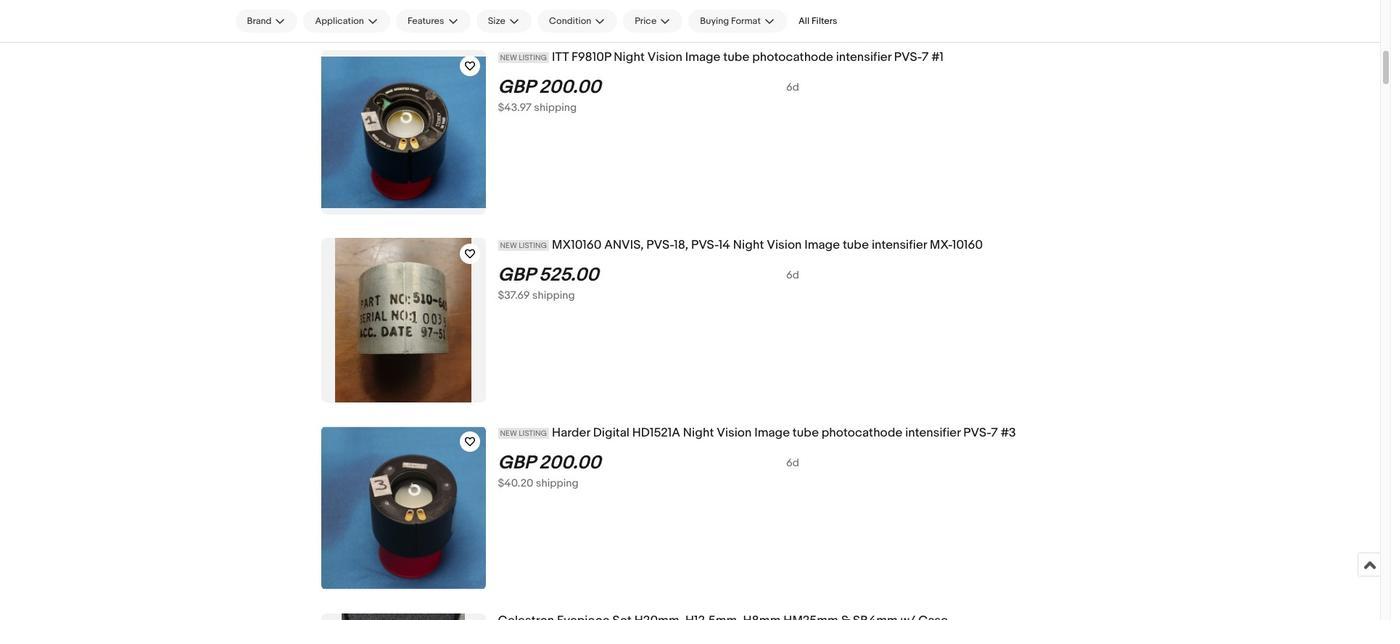 Task type: describe. For each thing, give the bounding box(es) containing it.
2 vertical spatial intensifier
[[906, 426, 961, 440]]

0 vertical spatial image
[[685, 50, 721, 65]]

new for mx10160 anvis, pvs-18, pvs-14 night vision image tube intensifier mx-10160
[[500, 241, 517, 250]]

buying format button
[[689, 9, 787, 33]]

gbp 200.00 for harder
[[498, 452, 601, 474]]

application button
[[304, 9, 390, 33]]

6d $37.69 shipping
[[498, 268, 800, 302]]

buying format
[[700, 15, 761, 27]]

celestron eyepiece set h20mm, h12.5mm, h8mm hm25mm & sr4mm w/ case image
[[342, 614, 465, 620]]

all
[[799, 15, 810, 27]]

hd1521a
[[633, 426, 681, 440]]

pvs- right 18,
[[691, 238, 719, 253]]

pvs- left #1 on the top right
[[895, 50, 922, 65]]

application
[[315, 15, 364, 27]]

1 vertical spatial night
[[733, 238, 764, 253]]

harder
[[552, 426, 591, 440]]

1 vertical spatial image
[[805, 238, 840, 253]]

gbp for mx10160 anvis, pvs-18, pvs-14 night vision image tube intensifier mx-10160
[[498, 264, 535, 286]]

listing for harder
[[519, 429, 547, 438]]

1 horizontal spatial 7
[[992, 426, 998, 440]]

6d for night
[[787, 268, 800, 282]]

all filters button
[[793, 9, 844, 33]]

size
[[488, 15, 506, 27]]

2 vertical spatial night
[[683, 426, 714, 440]]

brand button
[[235, 9, 298, 33]]

itt f9810p night vision image tube photocathode intensifier pvs-7 #1 image
[[321, 56, 486, 209]]

new listing itt f9810p night vision image tube photocathode intensifier pvs-7 #1
[[500, 50, 944, 65]]

2 horizontal spatial tube
[[843, 238, 869, 253]]

6d $43.97 shipping
[[498, 80, 800, 114]]

525.00
[[539, 264, 599, 286]]

1 horizontal spatial image
[[755, 426, 790, 440]]

0 vertical spatial 7
[[922, 50, 929, 65]]

mx10160 anvis, pvs-18, pvs-14 night vision image tube intensifier mx-10160 image
[[335, 238, 471, 403]]

gbp for harder digital hd1521a night vision image tube photocathode intensifier pvs-7 #3
[[498, 452, 535, 474]]

0 vertical spatial photocathode
[[753, 50, 834, 65]]

gbp 525.00
[[498, 264, 599, 286]]

features button
[[396, 9, 471, 33]]

filters
[[812, 15, 838, 27]]

f9810p
[[572, 50, 611, 65]]

0 horizontal spatial vision
[[648, 50, 683, 65]]

mx-
[[930, 238, 953, 253]]

brand
[[247, 15, 272, 27]]

shipping for mx10160 anvis, pvs-18, pvs-14 night vision image tube intensifier mx-10160
[[532, 289, 575, 302]]

200.00 for itt
[[539, 76, 601, 99]]

$43.97
[[498, 101, 532, 114]]

new for harder digital hd1521a night vision image tube photocathode intensifier pvs-7 #3
[[500, 429, 517, 438]]

14
[[719, 238, 731, 253]]

digital
[[593, 426, 630, 440]]



Task type: vqa. For each thing, say whether or not it's contained in the screenshot.
top Night
yes



Task type: locate. For each thing, give the bounding box(es) containing it.
new inside the new listing mx10160 anvis, pvs-18, pvs-14 night vision image tube intensifier mx-10160
[[500, 241, 517, 250]]

6d down the new listing mx10160 anvis, pvs-18, pvs-14 night vision image tube intensifier mx-10160
[[787, 268, 800, 282]]

6d $40.20 shipping
[[498, 456, 800, 490]]

0 vertical spatial listing
[[519, 53, 547, 62]]

new up gbp 525.00
[[500, 241, 517, 250]]

2 vertical spatial 6d
[[787, 456, 800, 470]]

6d for tube
[[787, 456, 800, 470]]

1 vertical spatial photocathode
[[822, 426, 903, 440]]

shipping right $40.20
[[536, 477, 579, 490]]

shipping for itt f9810p night vision image tube photocathode intensifier pvs-7 #1
[[534, 101, 577, 114]]

1 vertical spatial 7
[[992, 426, 998, 440]]

new down the size dropdown button
[[500, 53, 517, 62]]

photocathode
[[753, 50, 834, 65], [822, 426, 903, 440]]

anvis,
[[605, 238, 644, 253]]

#1
[[932, 50, 944, 65]]

1 vertical spatial shipping
[[532, 289, 575, 302]]

1 vertical spatial 6d
[[787, 268, 800, 282]]

new
[[500, 53, 517, 62], [500, 241, 517, 250], [500, 429, 517, 438]]

night
[[614, 50, 645, 65], [733, 238, 764, 253], [683, 426, 714, 440]]

1 vertical spatial new
[[500, 241, 517, 250]]

harder digital hd1521a night vision image tube photocathode intensifier pvs-7 #3 image
[[321, 427, 486, 590]]

condition
[[549, 15, 592, 27]]

0 horizontal spatial image
[[685, 50, 721, 65]]

6d inside 6d $37.69 shipping
[[787, 268, 800, 282]]

1 horizontal spatial vision
[[717, 426, 752, 440]]

1 vertical spatial gbp 200.00
[[498, 452, 601, 474]]

listing inside the new listing itt f9810p night vision image tube photocathode intensifier pvs-7 #1
[[519, 53, 547, 62]]

2 vertical spatial gbp
[[498, 452, 535, 474]]

2 listing from the top
[[519, 241, 547, 250]]

2 vertical spatial vision
[[717, 426, 752, 440]]

0 vertical spatial gbp 200.00
[[498, 76, 601, 99]]

gbp 200.00 for itt
[[498, 76, 601, 99]]

200.00 for harder
[[539, 452, 601, 474]]

intensifier
[[836, 50, 892, 65], [872, 238, 927, 253], [906, 426, 961, 440]]

2 gbp from the top
[[498, 264, 535, 286]]

new inside the new listing itt f9810p night vision image tube photocathode intensifier pvs-7 #1
[[500, 53, 517, 62]]

1 vertical spatial gbp
[[498, 264, 535, 286]]

7
[[922, 50, 929, 65], [992, 426, 998, 440]]

0 vertical spatial tube
[[724, 50, 750, 65]]

6d for photocathode
[[787, 80, 800, 94]]

1 vertical spatial intensifier
[[872, 238, 927, 253]]

format
[[731, 15, 761, 27]]

0 vertical spatial night
[[614, 50, 645, 65]]

6d down all
[[787, 80, 800, 94]]

0 vertical spatial vision
[[648, 50, 683, 65]]

night right f9810p
[[614, 50, 645, 65]]

#3
[[1001, 426, 1017, 440]]

listing inside the new listing mx10160 anvis, pvs-18, pvs-14 night vision image tube intensifier mx-10160
[[519, 241, 547, 250]]

mx10160
[[552, 238, 602, 253]]

1 gbp from the top
[[498, 76, 535, 99]]

2 gbp 200.00 from the top
[[498, 452, 601, 474]]

buying
[[700, 15, 729, 27]]

2 vertical spatial shipping
[[536, 477, 579, 490]]

0 horizontal spatial night
[[614, 50, 645, 65]]

0 vertical spatial new
[[500, 53, 517, 62]]

1 new from the top
[[500, 53, 517, 62]]

3 new from the top
[[500, 429, 517, 438]]

200.00 down harder
[[539, 452, 601, 474]]

night right 14
[[733, 238, 764, 253]]

2 vertical spatial new
[[500, 429, 517, 438]]

1 vertical spatial listing
[[519, 241, 547, 250]]

price
[[635, 15, 657, 27]]

gbp 200.00
[[498, 76, 601, 99], [498, 452, 601, 474]]

price button
[[623, 9, 683, 33]]

listing inside new listing harder digital hd1521a night vision image tube photocathode intensifier pvs-7 #3
[[519, 429, 547, 438]]

0 vertical spatial 200.00
[[539, 76, 601, 99]]

2 horizontal spatial image
[[805, 238, 840, 253]]

pvs- left #3
[[964, 426, 992, 440]]

listing for mx10160
[[519, 241, 547, 250]]

0 vertical spatial intensifier
[[836, 50, 892, 65]]

7 left #1 on the top right
[[922, 50, 929, 65]]

6d inside 6d $40.20 shipping
[[787, 456, 800, 470]]

bundle of 3 assorted binoculars image
[[321, 0, 486, 27]]

shipping for harder digital hd1521a night vision image tube photocathode intensifier pvs-7 #3
[[536, 477, 579, 490]]

new up $40.20
[[500, 429, 517, 438]]

0 vertical spatial 6d
[[787, 80, 800, 94]]

2 vertical spatial tube
[[793, 426, 819, 440]]

new listing mx10160 anvis, pvs-18, pvs-14 night vision image tube intensifier mx-10160
[[500, 238, 983, 253]]

1 horizontal spatial night
[[683, 426, 714, 440]]

gbp up '$37.69'
[[498, 264, 535, 286]]

0 vertical spatial shipping
[[534, 101, 577, 114]]

0 horizontal spatial tube
[[724, 50, 750, 65]]

pvs- right anvis,
[[647, 238, 674, 253]]

shipping inside 6d $43.97 shipping
[[534, 101, 577, 114]]

night right hd1521a
[[683, 426, 714, 440]]

size button
[[476, 9, 532, 33]]

gbp for itt f9810p night vision image tube photocathode intensifier pvs-7 #1
[[498, 76, 535, 99]]

features
[[408, 15, 445, 27]]

0 horizontal spatial 7
[[922, 50, 929, 65]]

3 gbp from the top
[[498, 452, 535, 474]]

gbp 200.00 down harder
[[498, 452, 601, 474]]

listing for itt
[[519, 53, 547, 62]]

6d down new listing harder digital hd1521a night vision image tube photocathode intensifier pvs-7 #3
[[787, 456, 800, 470]]

1 listing from the top
[[519, 53, 547, 62]]

1 gbp 200.00 from the top
[[498, 76, 601, 99]]

$40.20
[[498, 477, 534, 490]]

shipping inside 6d $37.69 shipping
[[532, 289, 575, 302]]

2 200.00 from the top
[[539, 452, 601, 474]]

shipping down gbp 525.00
[[532, 289, 575, 302]]

listing up gbp 525.00
[[519, 241, 547, 250]]

gbp up $40.20
[[498, 452, 535, 474]]

7 left #3
[[992, 426, 998, 440]]

2 new from the top
[[500, 241, 517, 250]]

shipping right $43.97
[[534, 101, 577, 114]]

listing left harder
[[519, 429, 547, 438]]

new inside new listing harder digital hd1521a night vision image tube photocathode intensifier pvs-7 #3
[[500, 429, 517, 438]]

gbp up $43.97
[[498, 76, 535, 99]]

1 6d from the top
[[787, 80, 800, 94]]

0 vertical spatial gbp
[[498, 76, 535, 99]]

3 listing from the top
[[519, 429, 547, 438]]

200.00 down itt
[[539, 76, 601, 99]]

3 6d from the top
[[787, 456, 800, 470]]

tube
[[724, 50, 750, 65], [843, 238, 869, 253], [793, 426, 819, 440]]

2 vertical spatial listing
[[519, 429, 547, 438]]

new for itt f9810p night vision image tube photocathode intensifier pvs-7 #1
[[500, 53, 517, 62]]

1 200.00 from the top
[[539, 76, 601, 99]]

2 horizontal spatial vision
[[767, 238, 802, 253]]

1 vertical spatial tube
[[843, 238, 869, 253]]

10160
[[953, 238, 983, 253]]

itt
[[552, 50, 569, 65]]

vision
[[648, 50, 683, 65], [767, 238, 802, 253], [717, 426, 752, 440]]

shipping
[[534, 101, 577, 114], [532, 289, 575, 302], [536, 477, 579, 490]]

image
[[685, 50, 721, 65], [805, 238, 840, 253], [755, 426, 790, 440]]

gbp
[[498, 76, 535, 99], [498, 264, 535, 286], [498, 452, 535, 474]]

gbp 200.00 down itt
[[498, 76, 601, 99]]

2 6d from the top
[[787, 268, 800, 282]]

200.00
[[539, 76, 601, 99], [539, 452, 601, 474]]

pvs-
[[895, 50, 922, 65], [647, 238, 674, 253], [691, 238, 719, 253], [964, 426, 992, 440]]

18,
[[674, 238, 689, 253]]

listing left itt
[[519, 53, 547, 62]]

1 horizontal spatial tube
[[793, 426, 819, 440]]

listing
[[519, 53, 547, 62], [519, 241, 547, 250], [519, 429, 547, 438]]

$37.69
[[498, 289, 530, 302]]

2 horizontal spatial night
[[733, 238, 764, 253]]

all filters
[[799, 15, 838, 27]]

1 vertical spatial vision
[[767, 238, 802, 253]]

1 vertical spatial 200.00
[[539, 452, 601, 474]]

shipping inside 6d $40.20 shipping
[[536, 477, 579, 490]]

new listing harder digital hd1521a night vision image tube photocathode intensifier pvs-7 #3
[[500, 426, 1017, 440]]

6d
[[787, 80, 800, 94], [787, 268, 800, 282], [787, 456, 800, 470]]

2 vertical spatial image
[[755, 426, 790, 440]]

6d inside 6d $43.97 shipping
[[787, 80, 800, 94]]

condition button
[[538, 9, 618, 33]]



